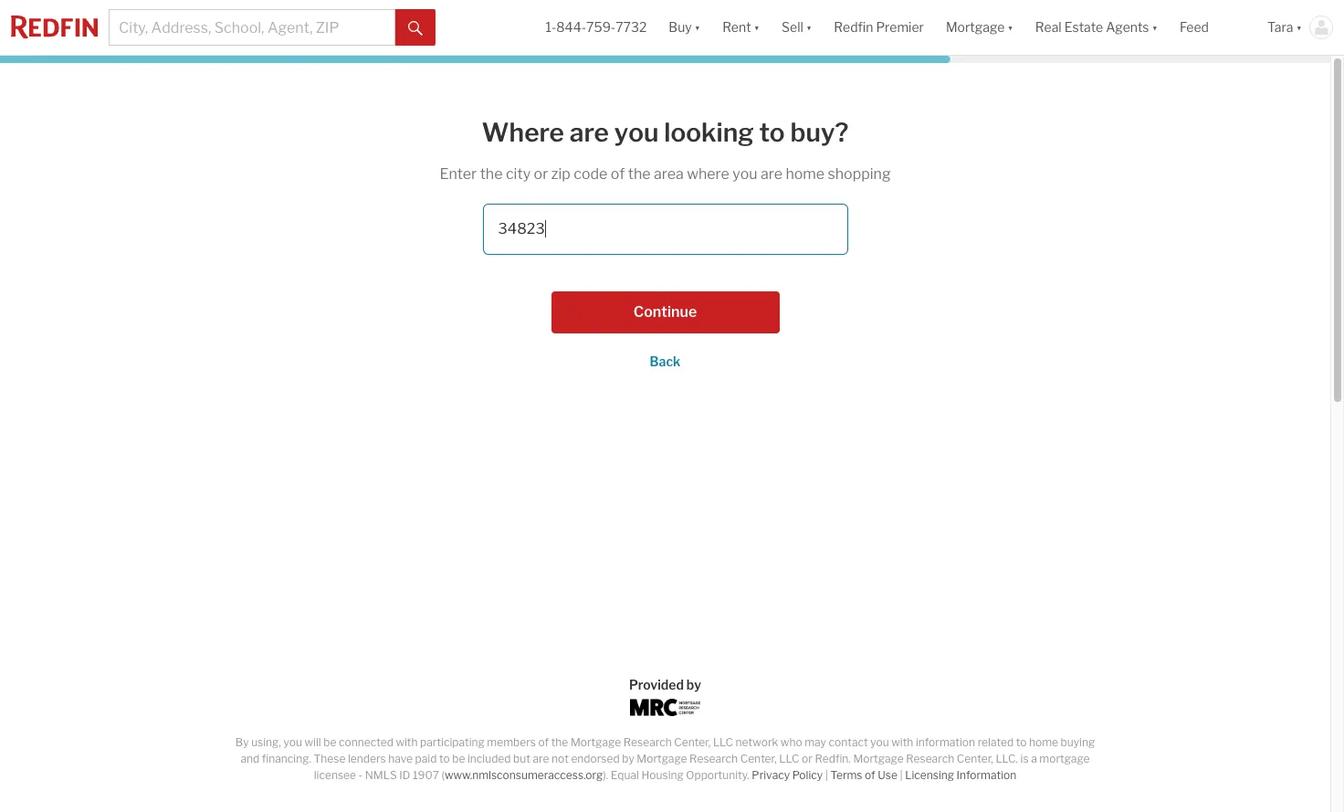 Task type: locate. For each thing, give the bounding box(es) containing it.
mortgage
[[1040, 752, 1090, 765]]

llc up privacy policy link at the right bottom
[[779, 752, 800, 765]]

mortgage ▾ button
[[935, 0, 1025, 55]]

you up enter the city or zip code of the area where you are home shopping
[[614, 117, 659, 148]]

the inside by using, you will be connected with participating members of the mortgage research center, llc network who may contact you with information related to home buying and financing. these lenders have paid to be included but are not endorsed by mortgage research center, llc or redfin. mortgage research center, llc. is a mortgage licensee - nmls id 1907 (
[[551, 735, 568, 749]]

with
[[396, 735, 418, 749], [892, 735, 914, 749]]

0 horizontal spatial of
[[539, 735, 549, 749]]

City, Address, School, Agent, ZIP search field
[[109, 9, 395, 46]]

mortgage left real
[[946, 20, 1005, 35]]

have
[[388, 752, 413, 765]]

0 horizontal spatial by
[[622, 752, 635, 765]]

a
[[1031, 752, 1037, 765]]

2 horizontal spatial of
[[865, 768, 876, 782]]

1 horizontal spatial be
[[452, 752, 465, 765]]

sell ▾
[[782, 20, 812, 35]]

research up licensing
[[906, 752, 955, 765]]

0 horizontal spatial research
[[624, 735, 672, 749]]

center, down "network"
[[740, 752, 777, 765]]

real estate agents ▾ button
[[1025, 0, 1169, 55]]

sell ▾ button
[[782, 0, 812, 55]]

2 horizontal spatial research
[[906, 752, 955, 765]]

3 ▾ from the left
[[806, 20, 812, 35]]

policy
[[793, 768, 823, 782]]

tara ▾
[[1268, 20, 1303, 35]]

0 horizontal spatial |
[[825, 768, 828, 782]]

▾ right sell
[[806, 20, 812, 35]]

are left not on the bottom
[[533, 752, 549, 765]]

0 horizontal spatial center,
[[674, 735, 711, 749]]

4 ▾ from the left
[[1008, 20, 1014, 35]]

home shopping
[[786, 165, 891, 182]]

(
[[442, 768, 445, 782]]

with up have
[[396, 735, 418, 749]]

center,
[[674, 735, 711, 749], [740, 752, 777, 765], [957, 752, 994, 765]]

1 horizontal spatial of
[[611, 165, 625, 182]]

2 vertical spatial of
[[865, 768, 876, 782]]

of left "use"
[[865, 768, 876, 782]]

related
[[978, 735, 1014, 749]]

1 horizontal spatial with
[[892, 735, 914, 749]]

1 ▾ from the left
[[695, 20, 701, 35]]

0 horizontal spatial with
[[396, 735, 418, 749]]

contact
[[829, 735, 868, 749]]

| down redfin.
[[825, 768, 828, 782]]

1-844-759-7732 link
[[546, 20, 647, 35]]

center, up opportunity.
[[674, 735, 711, 749]]

by
[[235, 735, 249, 749]]

▾ right buy
[[695, 20, 701, 35]]

www.nmlsconsumeraccess.org
[[445, 768, 603, 782]]

1 vertical spatial are
[[761, 165, 783, 182]]

1 vertical spatial or
[[802, 752, 813, 765]]

are inside by using, you will be connected with participating members of the mortgage research center, llc network who may contact you with information related to home buying and financing. these lenders have paid to be included but are not endorsed by mortgage research center, llc or redfin. mortgage research center, llc. is a mortgage licensee - nmls id 1907 (
[[533, 752, 549, 765]]

real
[[1036, 20, 1062, 35]]

of for terms
[[865, 768, 876, 782]]

rent
[[723, 20, 751, 35]]

submit search image
[[408, 21, 423, 35]]

0 vertical spatial or
[[534, 165, 548, 182]]

feed button
[[1169, 0, 1257, 55]]

1 with from the left
[[396, 735, 418, 749]]

id
[[399, 768, 410, 782]]

2 | from the left
[[900, 768, 903, 782]]

mortgage inside mortgage ▾ dropdown button
[[946, 20, 1005, 35]]

by up mortgage research center image at the bottom of the page
[[687, 677, 702, 692]]

▾ for rent ▾
[[754, 20, 760, 35]]

2 ▾ from the left
[[754, 20, 760, 35]]

center, up information
[[957, 752, 994, 765]]

of for members
[[539, 735, 549, 749]]

1 vertical spatial to
[[439, 752, 450, 765]]

| right "use"
[[900, 768, 903, 782]]

using,
[[251, 735, 281, 749]]

1 horizontal spatial or
[[802, 752, 813, 765]]

llc
[[713, 735, 733, 749], [779, 752, 800, 765]]

0 vertical spatial to
[[1016, 735, 1027, 749]]

rent ▾ button
[[723, 0, 760, 55]]

use
[[878, 768, 898, 782]]

buying
[[1061, 735, 1095, 749]]

enter the city or zip code of the area where you are home shopping
[[440, 165, 891, 182]]

buy ▾ button
[[669, 0, 701, 55]]

▾ right rent
[[754, 20, 760, 35]]

0 vertical spatial of
[[611, 165, 625, 182]]

to up (
[[439, 752, 450, 765]]

www.nmlsconsumeraccess.org ). equal housing opportunity. privacy policy | terms of use | licensing information
[[445, 768, 1017, 782]]

the left city
[[480, 165, 503, 182]]

the
[[480, 165, 503, 182], [628, 165, 651, 182], [551, 735, 568, 749]]

privacy
[[752, 768, 790, 782]]

844-
[[557, 20, 587, 35]]

back
[[650, 353, 681, 369]]

1 horizontal spatial |
[[900, 768, 903, 782]]

with up "use"
[[892, 735, 914, 749]]

to up the is
[[1016, 735, 1027, 749]]

financing.
[[262, 752, 311, 765]]

or up policy
[[802, 752, 813, 765]]

real estate agents ▾ link
[[1036, 0, 1158, 55]]

or left zip
[[534, 165, 548, 182]]

1 vertical spatial be
[[452, 752, 465, 765]]

mortgage
[[946, 20, 1005, 35], [571, 735, 621, 749], [637, 752, 687, 765], [853, 752, 904, 765]]

will
[[305, 735, 321, 749]]

sell
[[782, 20, 804, 35]]

redfin
[[834, 20, 874, 35]]

2 horizontal spatial the
[[628, 165, 651, 182]]

the left the area
[[628, 165, 651, 182]]

0 horizontal spatial be
[[324, 735, 337, 749]]

to
[[1016, 735, 1027, 749], [439, 752, 450, 765]]

the up not on the bottom
[[551, 735, 568, 749]]

1 horizontal spatial by
[[687, 677, 702, 692]]

by inside by using, you will be connected with participating members of the mortgage research center, llc network who may contact you with information related to home buying and financing. these lenders have paid to be included but are not endorsed by mortgage research center, llc or redfin. mortgage research center, llc. is a mortgage licensee - nmls id 1907 (
[[622, 752, 635, 765]]

▾ for mortgage ▾
[[1008, 20, 1014, 35]]

research up opportunity.
[[690, 752, 738, 765]]

endorsed
[[571, 752, 620, 765]]

1 | from the left
[[825, 768, 828, 782]]

are
[[570, 117, 609, 148], [761, 165, 783, 182], [533, 752, 549, 765]]

research up housing
[[624, 735, 672, 749]]

of
[[611, 165, 625, 182], [539, 735, 549, 749], [865, 768, 876, 782]]

▾ for tara ▾
[[1297, 20, 1303, 35]]

1 horizontal spatial are
[[570, 117, 609, 148]]

of right code
[[611, 165, 625, 182]]

provided by
[[629, 677, 702, 692]]

0 horizontal spatial or
[[534, 165, 548, 182]]

lenders
[[348, 752, 386, 765]]

Where are you looking to buy? text field
[[483, 203, 848, 254]]

are up code
[[570, 117, 609, 148]]

1 horizontal spatial the
[[551, 735, 568, 749]]

by
[[687, 677, 702, 692], [622, 752, 635, 765]]

research
[[624, 735, 672, 749], [690, 752, 738, 765], [906, 752, 955, 765]]

mortgage up "use"
[[853, 752, 904, 765]]

you up the financing.
[[284, 735, 302, 749]]

0 horizontal spatial the
[[480, 165, 503, 182]]

are down the "to buy?" on the right top of page
[[761, 165, 783, 182]]

enter
[[440, 165, 477, 182]]

or inside by using, you will be connected with participating members of the mortgage research center, llc network who may contact you with information related to home buying and financing. these lenders have paid to be included but are not endorsed by mortgage research center, llc or redfin. mortgage research center, llc. is a mortgage licensee - nmls id 1907 (
[[802, 752, 813, 765]]

1 vertical spatial of
[[539, 735, 549, 749]]

0 horizontal spatial to
[[439, 752, 450, 765]]

buy ▾
[[669, 20, 701, 35]]

you
[[614, 117, 659, 148], [733, 165, 758, 182], [284, 735, 302, 749], [871, 735, 889, 749]]

by using, you will be connected with participating members of the mortgage research center, llc network who may contact you with information related to home buying and financing. these lenders have paid to be included but are not endorsed by mortgage research center, llc or redfin. mortgage research center, llc. is a mortgage licensee - nmls id 1907 (
[[235, 735, 1095, 782]]

▾
[[695, 20, 701, 35], [754, 20, 760, 35], [806, 20, 812, 35], [1008, 20, 1014, 35], [1152, 20, 1158, 35], [1297, 20, 1303, 35]]

1-
[[546, 20, 557, 35]]

0 vertical spatial llc
[[713, 735, 733, 749]]

feed
[[1180, 20, 1209, 35]]

2 vertical spatial are
[[533, 752, 549, 765]]

0 horizontal spatial are
[[533, 752, 549, 765]]

1 vertical spatial llc
[[779, 752, 800, 765]]

▾ right agents
[[1152, 20, 1158, 35]]

of right members
[[539, 735, 549, 749]]

be up these
[[324, 735, 337, 749]]

llc.
[[996, 752, 1018, 765]]

llc up opportunity.
[[713, 735, 733, 749]]

be
[[324, 735, 337, 749], [452, 752, 465, 765]]

real estate agents ▾
[[1036, 20, 1158, 35]]

▾ right tara
[[1297, 20, 1303, 35]]

▾ left real
[[1008, 20, 1014, 35]]

be down participating
[[452, 752, 465, 765]]

6 ▾ from the left
[[1297, 20, 1303, 35]]

equal
[[611, 768, 639, 782]]

5 ▾ from the left
[[1152, 20, 1158, 35]]

1 vertical spatial by
[[622, 752, 635, 765]]

|
[[825, 768, 828, 782], [900, 768, 903, 782]]

of inside by using, you will be connected with participating members of the mortgage research center, llc network who may contact you with information related to home buying and financing. these lenders have paid to be included but are not endorsed by mortgage research center, llc or redfin. mortgage research center, llc. is a mortgage licensee - nmls id 1907 (
[[539, 735, 549, 749]]

provided
[[629, 677, 684, 692]]

by up equal
[[622, 752, 635, 765]]

you right contact
[[871, 735, 889, 749]]



Task type: vqa. For each thing, say whether or not it's contained in the screenshot.
May
yes



Task type: describe. For each thing, give the bounding box(es) containing it.
home
[[1029, 735, 1059, 749]]

information
[[916, 735, 976, 749]]

and
[[241, 752, 260, 765]]

mortgage up housing
[[637, 752, 687, 765]]

to buy?
[[760, 117, 849, 148]]

-
[[359, 768, 363, 782]]

paid
[[415, 752, 437, 765]]

).
[[603, 768, 609, 782]]

opportunity.
[[686, 768, 750, 782]]

759-
[[587, 20, 616, 35]]

mortgage ▾
[[946, 20, 1014, 35]]

you right where
[[733, 165, 758, 182]]

included
[[468, 752, 511, 765]]

1907
[[413, 768, 439, 782]]

may
[[805, 735, 827, 749]]

sell ▾ button
[[771, 0, 823, 55]]

housing
[[642, 768, 684, 782]]

but
[[513, 752, 531, 765]]

buy ▾ button
[[658, 0, 712, 55]]

1 horizontal spatial research
[[690, 752, 738, 765]]

buy
[[669, 20, 692, 35]]

is
[[1021, 752, 1029, 765]]

information
[[957, 768, 1017, 782]]

area
[[654, 165, 684, 182]]

who
[[781, 735, 803, 749]]

rent ▾
[[723, 20, 760, 35]]

where
[[687, 165, 730, 182]]

city
[[506, 165, 531, 182]]

licensee
[[314, 768, 356, 782]]

continue
[[634, 303, 697, 320]]

network
[[736, 735, 778, 749]]

1 horizontal spatial to
[[1016, 735, 1027, 749]]

▾ for sell ▾
[[806, 20, 812, 35]]

1-844-759-7732
[[546, 20, 647, 35]]

nmls
[[365, 768, 397, 782]]

participating
[[420, 735, 485, 749]]

connected
[[339, 735, 394, 749]]

where
[[482, 117, 564, 148]]

members
[[487, 735, 536, 749]]

terms of use link
[[831, 768, 898, 782]]

redfin.
[[815, 752, 851, 765]]

0 vertical spatial are
[[570, 117, 609, 148]]

www.nmlsconsumeraccess.org link
[[445, 768, 603, 782]]

mortgage research center image
[[630, 699, 701, 716]]

terms
[[831, 768, 863, 782]]

agents
[[1106, 20, 1150, 35]]

zip
[[551, 165, 571, 182]]

tara
[[1268, 20, 1294, 35]]

mortgage ▾ button
[[946, 0, 1014, 55]]

redfin premier
[[834, 20, 924, 35]]

not
[[552, 752, 569, 765]]

2 with from the left
[[892, 735, 914, 749]]

▾ for buy ▾
[[695, 20, 701, 35]]

code
[[574, 165, 608, 182]]

0 horizontal spatial llc
[[713, 735, 733, 749]]

1 horizontal spatial center,
[[740, 752, 777, 765]]

premier
[[876, 20, 924, 35]]

2 horizontal spatial are
[[761, 165, 783, 182]]

continue button
[[551, 291, 780, 333]]

0 vertical spatial by
[[687, 677, 702, 692]]

privacy policy link
[[752, 768, 823, 782]]

redfin premier button
[[823, 0, 935, 55]]

1 horizontal spatial llc
[[779, 752, 800, 765]]

0 vertical spatial be
[[324, 735, 337, 749]]

2 horizontal spatial center,
[[957, 752, 994, 765]]

these
[[314, 752, 346, 765]]

licensing information link
[[905, 768, 1017, 782]]

where are you looking to buy?
[[482, 117, 849, 148]]

looking
[[664, 117, 754, 148]]

rent ▾ button
[[712, 0, 771, 55]]

licensing
[[905, 768, 955, 782]]

estate
[[1065, 20, 1104, 35]]

7732
[[616, 20, 647, 35]]

mortgage up endorsed
[[571, 735, 621, 749]]



